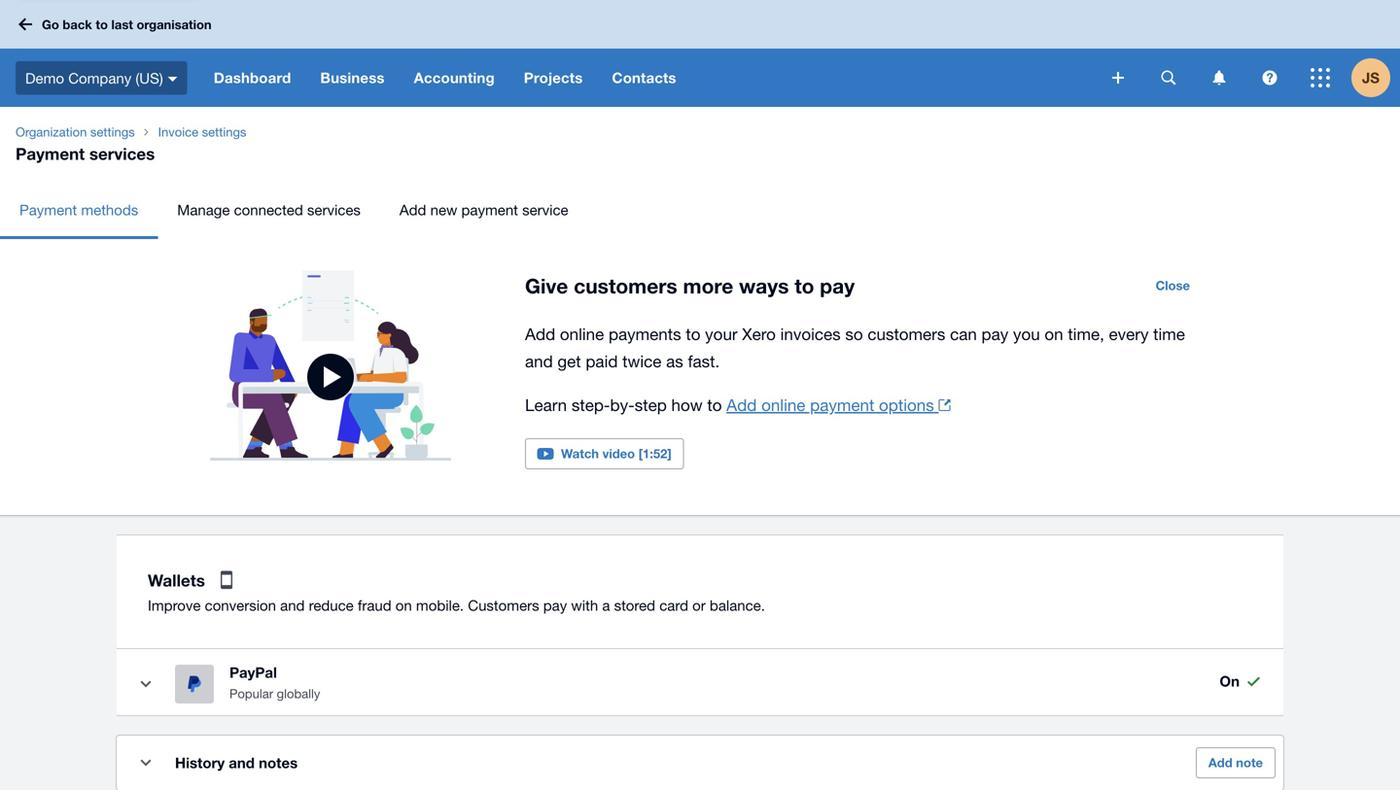 Task type: describe. For each thing, give the bounding box(es) containing it.
conversion
[[205, 597, 276, 614]]

payment for payment methods
[[19, 201, 77, 218]]

twice
[[623, 352, 662, 371]]

1 toggle button from the top
[[126, 665, 165, 704]]

improve
[[148, 597, 201, 614]]

on inside wallets improve conversion and reduce fraud on mobile. customers pay with a stored card or balance.
[[396, 597, 412, 614]]

contacts
[[612, 69, 677, 87]]

or
[[693, 597, 706, 614]]

time
[[1154, 325, 1185, 344]]

note
[[1236, 756, 1263, 771]]

add note
[[1209, 756, 1263, 771]]

payment for payment services
[[16, 144, 85, 163]]

1 vertical spatial payment
[[810, 396, 875, 415]]

mobile.
[[416, 597, 464, 614]]

business button
[[306, 49, 399, 107]]

as
[[666, 352, 683, 371]]

and inside wallets improve conversion and reduce fraud on mobile. customers pay with a stored card or balance.
[[280, 597, 305, 614]]

watch video [1:52]
[[561, 446, 672, 461]]

paypal popular globally
[[230, 664, 320, 702]]

payment methods
[[19, 201, 138, 218]]

watch video [1:52] button
[[525, 439, 684, 470]]

by-
[[610, 396, 635, 415]]

go back to last organisation
[[42, 17, 212, 32]]

balance.
[[710, 597, 765, 614]]

organization settings link
[[8, 123, 143, 142]]

paypal
[[230, 664, 277, 682]]

manage connected services link
[[158, 181, 380, 239]]

card
[[660, 597, 689, 614]]

0 horizontal spatial services
[[89, 144, 155, 163]]

manage
[[177, 201, 230, 218]]

close button
[[1144, 270, 1202, 301]]

step
[[635, 396, 667, 415]]

so
[[845, 325, 863, 344]]

dashboard link
[[199, 49, 306, 107]]

invoice settings link
[[150, 123, 254, 142]]

toggle image
[[141, 681, 151, 688]]

manage connected services
[[177, 201, 361, 218]]

you
[[1013, 325, 1040, 344]]

add online payments to your xero invoices so customers can pay you on time, every time and get paid twice as fast.
[[525, 325, 1185, 371]]

more
[[683, 274, 734, 298]]

add new payment service
[[400, 201, 568, 218]]

with
[[571, 597, 598, 614]]

menu containing payment methods
[[0, 181, 1400, 239]]

give
[[525, 274, 568, 298]]

1 horizontal spatial svg image
[[1162, 71, 1176, 85]]

ways
[[739, 274, 789, 298]]

watch
[[561, 446, 599, 461]]

close
[[1156, 278, 1190, 293]]

invoices
[[781, 325, 841, 344]]

organisation
[[137, 17, 212, 32]]

notes
[[259, 755, 298, 772]]

get
[[558, 352, 581, 371]]

to inside 'banner'
[[96, 17, 108, 32]]

[1:52]
[[639, 446, 672, 461]]

globally
[[277, 687, 320, 702]]

js
[[1362, 69, 1380, 87]]

accounting button
[[399, 49, 509, 107]]

methods
[[81, 201, 138, 218]]

demo company (us)
[[25, 69, 163, 86]]

business
[[320, 69, 385, 87]]

projects
[[524, 69, 583, 87]]

(us)
[[136, 69, 163, 86]]

new
[[430, 201, 457, 218]]

customers inside "add online payments to your xero invoices so customers can pay you on time, every time and get paid twice as fast."
[[868, 325, 946, 344]]

wallets
[[148, 571, 205, 590]]

reduce
[[309, 597, 354, 614]]

invoice
[[158, 124, 198, 140]]

on
[[1220, 673, 1240, 690]]

paid
[[586, 352, 618, 371]]

add online payment options link
[[727, 396, 951, 415]]

settings for organization settings
[[90, 124, 135, 140]]

0 vertical spatial pay
[[820, 274, 855, 298]]

last
[[111, 17, 133, 32]]

paypal image
[[188, 676, 201, 693]]

add for add note
[[1209, 756, 1233, 771]]

and inside "add online payments to your xero invoices so customers can pay you on time, every time and get paid twice as fast."
[[525, 352, 553, 371]]

add note button
[[1196, 748, 1276, 779]]

pay inside wallets improve conversion and reduce fraud on mobile. customers pay with a stored card or balance.
[[543, 597, 567, 614]]

toggle image
[[141, 760, 151, 767]]



Task type: locate. For each thing, give the bounding box(es) containing it.
learn
[[525, 396, 567, 415]]

svg image
[[18, 18, 32, 31], [1311, 68, 1330, 88], [1213, 71, 1226, 85], [1263, 71, 1277, 85], [168, 77, 178, 81]]

services
[[89, 144, 155, 163], [307, 201, 361, 218]]

customers right so
[[868, 325, 946, 344]]

pay up so
[[820, 274, 855, 298]]

wallets main content
[[0, 535, 1400, 791]]

services right connected
[[307, 201, 361, 218]]

2 toggle button from the top
[[126, 744, 165, 783]]

service
[[522, 201, 568, 218]]

wallets improve conversion and reduce fraud on mobile. customers pay with a stored card or balance.
[[148, 571, 765, 614]]

contacts button
[[598, 49, 691, 107]]

go
[[42, 17, 59, 32]]

demo
[[25, 69, 64, 86]]

give customers more ways to pay
[[525, 274, 855, 298]]

svg image
[[1162, 71, 1176, 85], [1113, 72, 1124, 84]]

add new payment service link
[[380, 181, 588, 239]]

dashboard
[[214, 69, 291, 87]]

1 horizontal spatial and
[[280, 597, 305, 614]]

0 vertical spatial payment
[[16, 144, 85, 163]]

to
[[96, 17, 108, 32], [795, 274, 814, 298], [686, 325, 701, 344], [707, 396, 722, 415]]

payments
[[609, 325, 681, 344]]

step-
[[572, 396, 610, 415]]

pay right can
[[982, 325, 1009, 344]]

0 horizontal spatial payment
[[461, 201, 518, 218]]

add right how
[[727, 396, 757, 415]]

payment
[[461, 201, 518, 218], [810, 396, 875, 415]]

history and notes
[[175, 755, 298, 772]]

0 horizontal spatial on
[[396, 597, 412, 614]]

1 vertical spatial on
[[396, 597, 412, 614]]

back
[[63, 17, 92, 32]]

pay inside "add online payments to your xero invoices so customers can pay you on time, every time and get paid twice as fast."
[[982, 325, 1009, 344]]

and
[[525, 352, 553, 371], [280, 597, 305, 614], [229, 755, 255, 772]]

settings right invoice
[[202, 124, 246, 140]]

add inside "add online payments to your xero invoices so customers can pay you on time, every time and get paid twice as fast."
[[525, 325, 555, 344]]

customers up "payments" on the top
[[574, 274, 678, 298]]

settings for invoice settings
[[202, 124, 246, 140]]

0 horizontal spatial and
[[229, 755, 255, 772]]

accounting
[[414, 69, 495, 87]]

on inside "add online payments to your xero invoices so customers can pay you on time, every time and get paid twice as fast."
[[1045, 325, 1064, 344]]

0 vertical spatial on
[[1045, 325, 1064, 344]]

on right the "fraud"
[[396, 597, 412, 614]]

online
[[560, 325, 604, 344], [762, 396, 806, 415]]

1 vertical spatial pay
[[982, 325, 1009, 344]]

stored
[[614, 597, 656, 614]]

1 horizontal spatial customers
[[868, 325, 946, 344]]

and left notes
[[229, 755, 255, 772]]

0 vertical spatial customers
[[574, 274, 678, 298]]

1 vertical spatial payment
[[19, 201, 77, 218]]

online up get
[[560, 325, 604, 344]]

to inside "add online payments to your xero invoices so customers can pay you on time, every time and get paid twice as fast."
[[686, 325, 701, 344]]

0 horizontal spatial svg image
[[1113, 72, 1124, 84]]

pay left the with
[[543, 597, 567, 614]]

online down xero
[[762, 396, 806, 415]]

0 vertical spatial toggle button
[[126, 665, 165, 704]]

xero
[[742, 325, 776, 344]]

company
[[68, 69, 132, 86]]

0 vertical spatial online
[[560, 325, 604, 344]]

1 horizontal spatial services
[[307, 201, 361, 218]]

add left new
[[400, 201, 426, 218]]

options
[[879, 396, 934, 415]]

2 horizontal spatial pay
[[982, 325, 1009, 344]]

your
[[705, 325, 738, 344]]

2 settings from the left
[[202, 124, 246, 140]]

banner
[[0, 0, 1400, 107]]

payment methods link
[[0, 181, 158, 239]]

0 horizontal spatial online
[[560, 325, 604, 344]]

payment down "add online payments to your xero invoices so customers can pay you on time, every time and get paid twice as fast."
[[810, 396, 875, 415]]

online inside "add online payments to your xero invoices so customers can pay you on time, every time and get paid twice as fast."
[[560, 325, 604, 344]]

0 vertical spatial services
[[89, 144, 155, 163]]

svg image inside the go back to last organisation link
[[18, 18, 32, 31]]

add left note at the bottom of page
[[1209, 756, 1233, 771]]

how
[[672, 396, 703, 415]]

payment left methods
[[19, 201, 77, 218]]

popular
[[230, 687, 273, 702]]

payment services
[[16, 144, 155, 163]]

1 vertical spatial and
[[280, 597, 305, 614]]

to left 'your'
[[686, 325, 701, 344]]

1 horizontal spatial on
[[1045, 325, 1064, 344]]

menu
[[0, 181, 1400, 239]]

2 vertical spatial pay
[[543, 597, 567, 614]]

toggle button left paypal icon
[[126, 665, 165, 704]]

every
[[1109, 325, 1149, 344]]

0 horizontal spatial pay
[[543, 597, 567, 614]]

add down give
[[525, 325, 555, 344]]

on right you
[[1045, 325, 1064, 344]]

fraud
[[358, 597, 392, 614]]

organization
[[16, 124, 87, 140]]

1 vertical spatial services
[[307, 201, 361, 218]]

projects button
[[509, 49, 598, 107]]

on
[[1045, 325, 1064, 344], [396, 597, 412, 614]]

and left get
[[525, 352, 553, 371]]

svg image inside demo company (us) popup button
[[168, 77, 178, 81]]

payment down organization
[[16, 144, 85, 163]]

history
[[175, 755, 225, 772]]

navigation
[[0, 181, 1400, 239]]

1 vertical spatial online
[[762, 396, 806, 415]]

go back to last organisation link
[[12, 7, 223, 42]]

services down the organization settings link
[[89, 144, 155, 163]]

to left 'last' on the left of page
[[96, 17, 108, 32]]

payment right new
[[461, 201, 518, 218]]

payment
[[16, 144, 85, 163], [19, 201, 77, 218]]

learn step-by-step how to add online payment options
[[525, 396, 934, 415]]

2 vertical spatial and
[[229, 755, 255, 772]]

0 horizontal spatial settings
[[90, 124, 135, 140]]

1 horizontal spatial pay
[[820, 274, 855, 298]]

customers
[[468, 597, 539, 614]]

1 horizontal spatial settings
[[202, 124, 246, 140]]

services inside navigation
[[307, 201, 361, 218]]

2 horizontal spatial and
[[525, 352, 553, 371]]

1 settings from the left
[[90, 124, 135, 140]]

0 horizontal spatial customers
[[574, 274, 678, 298]]

toggle button left history at bottom left
[[126, 744, 165, 783]]

organization settings
[[16, 124, 135, 140]]

video
[[603, 446, 635, 461]]

can
[[950, 325, 977, 344]]

and left reduce
[[280, 597, 305, 614]]

toggle button
[[126, 665, 165, 704], [126, 744, 165, 783]]

fast.
[[688, 352, 720, 371]]

customers
[[574, 274, 678, 298], [868, 325, 946, 344]]

add for add new payment service
[[400, 201, 426, 218]]

js button
[[1352, 49, 1400, 107]]

settings up "payment services"
[[90, 124, 135, 140]]

add
[[400, 201, 426, 218], [525, 325, 555, 344], [727, 396, 757, 415], [1209, 756, 1233, 771]]

1 horizontal spatial online
[[762, 396, 806, 415]]

invoice settings
[[158, 124, 246, 140]]

time,
[[1068, 325, 1105, 344]]

banner containing dashboard
[[0, 0, 1400, 107]]

demo company (us) button
[[0, 49, 199, 107]]

add inside add note button
[[1209, 756, 1233, 771]]

to right ways
[[795, 274, 814, 298]]

0 vertical spatial payment
[[461, 201, 518, 218]]

1 horizontal spatial payment
[[810, 396, 875, 415]]

to right how
[[707, 396, 722, 415]]

add for add online payments to your xero invoices so customers can pay you on time, every time and get paid twice as fast.
[[525, 325, 555, 344]]

0 vertical spatial and
[[525, 352, 553, 371]]

navigation containing payment methods
[[0, 181, 1400, 239]]

add inside add new payment service link
[[400, 201, 426, 218]]

1 vertical spatial toggle button
[[126, 744, 165, 783]]

1 vertical spatial customers
[[868, 325, 946, 344]]

pay
[[820, 274, 855, 298], [982, 325, 1009, 344], [543, 597, 567, 614]]

connected
[[234, 201, 303, 218]]

a
[[602, 597, 610, 614]]



Task type: vqa. For each thing, say whether or not it's contained in the screenshot.
the bottommost 'Can'
no



